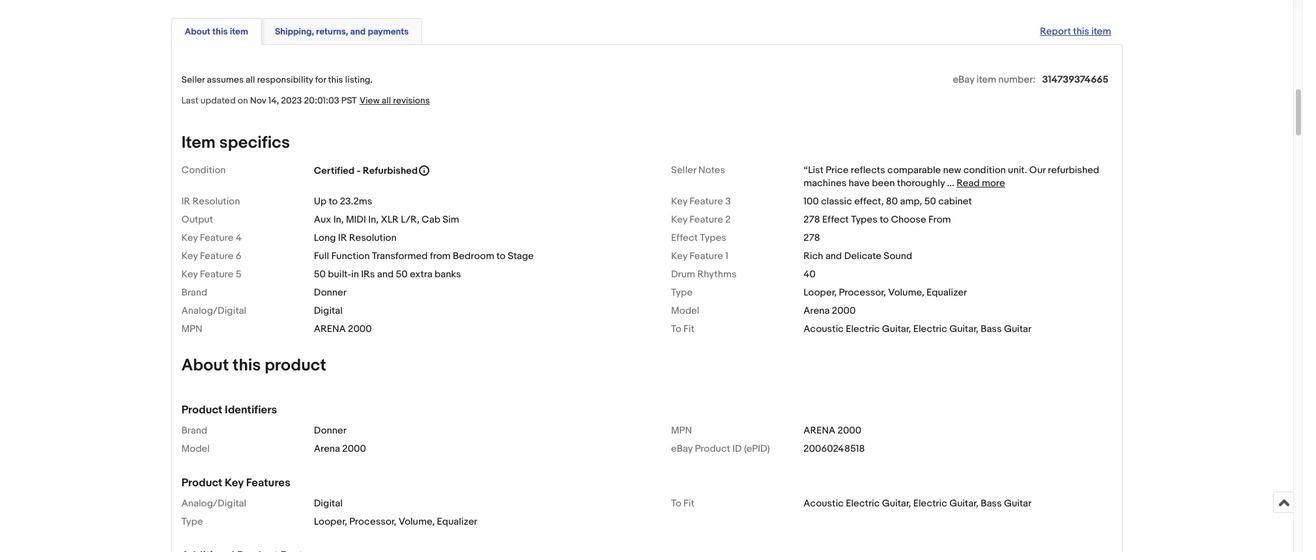 Task type: describe. For each thing, give the bounding box(es) containing it.
for
[[315, 74, 326, 85]]

sound
[[884, 250, 913, 263]]

key for key feature 1
[[671, 250, 688, 263]]

report this item link
[[1034, 19, 1118, 44]]

delicate
[[845, 250, 882, 263]]

product for product identifiers
[[182, 404, 222, 417]]

product key features
[[182, 477, 291, 490]]

1 vertical spatial all
[[382, 95, 391, 106]]

analog/digital for model
[[182, 305, 246, 317]]

...
[[947, 177, 955, 190]]

acoustic electric guitar, electric guitar, bass guitar for arena 2000
[[804, 323, 1032, 336]]

condition
[[964, 164, 1006, 177]]

certified - refurbished
[[314, 165, 418, 177]]

0 horizontal spatial ir
[[182, 196, 190, 208]]

machines
[[804, 177, 847, 190]]

1 horizontal spatial looper,
[[804, 287, 837, 299]]

key for key feature 5
[[182, 269, 198, 281]]

shipping,
[[275, 26, 314, 37]]

fit for digital
[[684, 498, 695, 511]]

full
[[314, 250, 329, 263]]

rhythms
[[698, 269, 737, 281]]

key feature 3
[[671, 196, 731, 208]]

5
[[236, 269, 241, 281]]

bass for digital
[[981, 498, 1002, 511]]

0 horizontal spatial 50
[[314, 269, 326, 281]]

ebay item number: 314739374665
[[953, 74, 1109, 86]]

feature for 2
[[690, 214, 723, 226]]

1 horizontal spatial type
[[671, 287, 693, 299]]

pst
[[341, 95, 357, 106]]

drum
[[671, 269, 696, 281]]

thoroughly
[[897, 177, 945, 190]]

report
[[1040, 25, 1071, 38]]

1 horizontal spatial types
[[851, 214, 878, 226]]

1 vertical spatial equalizer
[[437, 516, 478, 529]]

1 horizontal spatial ir
[[338, 232, 347, 244]]

1 horizontal spatial to
[[497, 250, 506, 263]]

view
[[360, 95, 380, 106]]

key for key feature 2
[[671, 214, 688, 226]]

up to 23.2ms
[[314, 196, 373, 208]]

l/r,
[[401, 214, 420, 226]]

item for report this item
[[1092, 25, 1112, 38]]

payments
[[368, 26, 409, 37]]

transformed
[[372, 250, 428, 263]]

digital for model
[[314, 305, 343, 317]]

key for key feature 3
[[671, 196, 688, 208]]

in
[[351, 269, 359, 281]]

about this item button
[[185, 25, 248, 38]]

0 horizontal spatial arena
[[314, 443, 340, 456]]

"list price reflects comparable new condition unit. our refurbished machines have been thoroughly ...
[[804, 164, 1100, 190]]

read more button
[[957, 177, 1006, 190]]

up
[[314, 196, 327, 208]]

our
[[1030, 164, 1046, 177]]

acoustic for arena 2000
[[804, 323, 844, 336]]

effect,
[[855, 196, 884, 208]]

1 vertical spatial looper,
[[314, 516, 347, 529]]

specifics
[[219, 133, 290, 153]]

14,
[[268, 95, 279, 106]]

key for key feature 4
[[182, 232, 198, 244]]

on
[[238, 95, 248, 106]]

1 vertical spatial arena
[[804, 425, 836, 437]]

0 vertical spatial arena 2000
[[314, 323, 372, 336]]

1 in, from the left
[[333, 214, 344, 226]]

314739374665
[[1043, 74, 1109, 86]]

key feature 4
[[182, 232, 242, 244]]

(epid)
[[744, 443, 770, 456]]

view all revisions link
[[357, 94, 430, 107]]

1 vertical spatial to
[[880, 214, 889, 226]]

1 vertical spatial product
[[695, 443, 731, 456]]

read
[[957, 177, 980, 190]]

reflects
[[851, 164, 886, 177]]

donner for type
[[314, 287, 347, 299]]

ebay product id (epid)
[[671, 443, 770, 456]]

number:
[[999, 74, 1036, 86]]

to for digital
[[671, 498, 682, 511]]

guitar for digital
[[1004, 498, 1032, 511]]

1 vertical spatial and
[[826, 250, 842, 263]]

80
[[886, 196, 898, 208]]

stage
[[508, 250, 534, 263]]

banks
[[435, 269, 461, 281]]

long ir resolution
[[314, 232, 397, 244]]

feature for 6
[[200, 250, 234, 263]]

shipping, returns, and payments
[[275, 26, 409, 37]]

been
[[872, 177, 895, 190]]

40
[[804, 269, 816, 281]]

seller for seller assumes all responsibility for this listing.
[[182, 74, 205, 85]]

2 in, from the left
[[368, 214, 379, 226]]

4
[[236, 232, 242, 244]]

"list
[[804, 164, 824, 177]]

and inside button
[[350, 26, 366, 37]]

drum rhythms
[[671, 269, 737, 281]]

278 for 278 effect types to choose from
[[804, 214, 820, 226]]

acoustic electric guitar, electric guitar, bass guitar for digital
[[804, 498, 1032, 511]]

last updated on nov 14, 2023 20:01:03 pst view all revisions
[[182, 95, 430, 106]]

key for key feature 6
[[182, 250, 198, 263]]

key feature 1
[[671, 250, 729, 263]]

notes
[[699, 164, 726, 177]]

cab
[[422, 214, 441, 226]]

unit.
[[1008, 164, 1028, 177]]

item specifics
[[182, 133, 290, 153]]

1 vertical spatial types
[[700, 232, 727, 244]]

revisions
[[393, 95, 430, 106]]

seller for seller notes
[[671, 164, 697, 177]]

condition
[[182, 164, 226, 177]]

about this product
[[182, 356, 326, 376]]

0 vertical spatial arena
[[314, 323, 346, 336]]

refurbished
[[363, 165, 418, 177]]

to fit for arena 2000
[[671, 323, 695, 336]]

from
[[929, 214, 951, 226]]

aux
[[314, 214, 331, 226]]

product identifiers
[[182, 404, 277, 417]]

product for product key features
[[182, 477, 222, 490]]

updated
[[201, 95, 236, 106]]

1 horizontal spatial effect
[[823, 214, 849, 226]]

nov
[[250, 95, 266, 106]]

feature for 4
[[200, 232, 234, 244]]

ebay for ebay product id (epid)
[[671, 443, 693, 456]]

bedroom
[[453, 250, 495, 263]]

new
[[944, 164, 962, 177]]

comparable
[[888, 164, 941, 177]]

0 horizontal spatial model
[[182, 443, 210, 456]]

this right for
[[328, 74, 343, 85]]

full function transformed from bedroom to stage
[[314, 250, 534, 263]]

feature for 5
[[200, 269, 234, 281]]

0 vertical spatial volume,
[[889, 287, 925, 299]]

20060248518
[[804, 443, 865, 456]]

assumes
[[207, 74, 244, 85]]

1 horizontal spatial processor,
[[839, 287, 886, 299]]

acoustic for digital
[[804, 498, 844, 511]]



Task type: locate. For each thing, give the bounding box(es) containing it.
ebay left number:
[[953, 74, 975, 86]]

-
[[357, 165, 361, 177]]

0 vertical spatial model
[[671, 305, 700, 317]]

3
[[726, 196, 731, 208]]

1 horizontal spatial all
[[382, 95, 391, 106]]

1 vertical spatial effect
[[671, 232, 698, 244]]

type
[[671, 287, 693, 299], [182, 516, 203, 529]]

ebay
[[953, 74, 975, 86], [671, 443, 693, 456]]

types down 'effect,'
[[851, 214, 878, 226]]

arena 2000 down built-
[[314, 323, 372, 336]]

0 horizontal spatial arena 2000
[[314, 323, 372, 336]]

effect
[[823, 214, 849, 226], [671, 232, 698, 244]]

50 right amp,
[[925, 196, 937, 208]]

0 vertical spatial all
[[246, 74, 255, 85]]

acoustic down 20060248518
[[804, 498, 844, 511]]

digital
[[314, 305, 343, 317], [314, 498, 343, 511]]

1 guitar from the top
[[1004, 323, 1032, 336]]

about
[[185, 26, 210, 37], [182, 356, 229, 376]]

1 vertical spatial fit
[[684, 498, 695, 511]]

resolution up output in the left top of the page
[[193, 196, 240, 208]]

0 vertical spatial type
[[671, 287, 693, 299]]

0 horizontal spatial to
[[329, 196, 338, 208]]

0 horizontal spatial looper, processor, volume, equalizer
[[314, 516, 478, 529]]

all up on
[[246, 74, 255, 85]]

0 horizontal spatial equalizer
[[437, 516, 478, 529]]

0 horizontal spatial seller
[[182, 74, 205, 85]]

feature down "key feature 3" at right
[[690, 214, 723, 226]]

0 vertical spatial 278
[[804, 214, 820, 226]]

brand for type
[[182, 287, 207, 299]]

key down output in the left top of the page
[[182, 232, 198, 244]]

choose
[[891, 214, 927, 226]]

1 horizontal spatial arena 2000
[[804, 425, 862, 437]]

1 vertical spatial arena 2000
[[804, 425, 862, 437]]

seller notes
[[671, 164, 726, 177]]

item inside button
[[230, 26, 248, 37]]

0 vertical spatial looper,
[[804, 287, 837, 299]]

1 vertical spatial acoustic electric guitar, electric guitar, bass guitar
[[804, 498, 1032, 511]]

about for about this item
[[185, 26, 210, 37]]

0 horizontal spatial types
[[700, 232, 727, 244]]

2 acoustic from the top
[[804, 498, 844, 511]]

guitar for arena 2000
[[1004, 323, 1032, 336]]

0 horizontal spatial in,
[[333, 214, 344, 226]]

digital for to fit
[[314, 498, 343, 511]]

this inside button
[[212, 26, 228, 37]]

output
[[182, 214, 213, 226]]

1 horizontal spatial mpn
[[671, 425, 692, 437]]

1 horizontal spatial model
[[671, 305, 700, 317]]

identifiers
[[225, 404, 277, 417]]

effect down classic
[[823, 214, 849, 226]]

item right report
[[1092, 25, 1112, 38]]

1 vertical spatial about
[[182, 356, 229, 376]]

certified
[[314, 165, 355, 177]]

item up assumes
[[230, 26, 248, 37]]

2 analog/digital from the top
[[182, 498, 246, 511]]

50 down 'full'
[[314, 269, 326, 281]]

types down the key feature 2
[[700, 232, 727, 244]]

1 horizontal spatial arena 2000
[[804, 305, 856, 317]]

about inside button
[[185, 26, 210, 37]]

fit down "ebay product id (epid)"
[[684, 498, 695, 511]]

1 vertical spatial analog/digital
[[182, 498, 246, 511]]

about up assumes
[[185, 26, 210, 37]]

key feature 5
[[182, 269, 241, 281]]

aux in, midi in, xlr l/r, cab sim
[[314, 214, 459, 226]]

1 horizontal spatial resolution
[[349, 232, 397, 244]]

key up "key feature 5"
[[182, 250, 198, 263]]

2 digital from the top
[[314, 498, 343, 511]]

2 horizontal spatial to
[[880, 214, 889, 226]]

0 vertical spatial ir
[[182, 196, 190, 208]]

2 horizontal spatial and
[[826, 250, 842, 263]]

about up product identifiers
[[182, 356, 229, 376]]

seller left notes
[[671, 164, 697, 177]]

1 vertical spatial mpn
[[671, 425, 692, 437]]

ebay for ebay item number: 314739374665
[[953, 74, 975, 86]]

classic
[[821, 196, 853, 208]]

0 horizontal spatial arena
[[314, 323, 346, 336]]

mpn up "ebay product id (epid)"
[[671, 425, 692, 437]]

0 horizontal spatial resolution
[[193, 196, 240, 208]]

2 donner from the top
[[314, 425, 347, 437]]

returns,
[[316, 26, 348, 37]]

and right irs
[[377, 269, 394, 281]]

key feature 6
[[182, 250, 241, 263]]

fit down drum
[[684, 323, 695, 336]]

1 vertical spatial to fit
[[671, 498, 695, 511]]

0 vertical spatial and
[[350, 26, 366, 37]]

1 horizontal spatial ebay
[[953, 74, 975, 86]]

0 vertical spatial ebay
[[953, 74, 975, 86]]

0 vertical spatial analog/digital
[[182, 305, 246, 317]]

arena
[[314, 323, 346, 336], [804, 425, 836, 437]]

0 vertical spatial arena 2000
[[804, 305, 856, 317]]

278 for 278
[[804, 232, 820, 244]]

arena up 20060248518
[[804, 425, 836, 437]]

feature up the key feature 2
[[690, 196, 723, 208]]

50 built-in irs and 50 extra banks
[[314, 269, 461, 281]]

features
[[246, 477, 291, 490]]

1 vertical spatial arena
[[314, 443, 340, 456]]

this for report this item
[[1074, 25, 1090, 38]]

shipping, returns, and payments button
[[275, 25, 409, 38]]

2 brand from the top
[[182, 425, 207, 437]]

guitar,
[[882, 323, 911, 336], [950, 323, 979, 336], [882, 498, 911, 511], [950, 498, 979, 511]]

2 acoustic electric guitar, electric guitar, bass guitar from the top
[[804, 498, 1032, 511]]

effect types
[[671, 232, 727, 244]]

key up 'effect types' at the top right
[[671, 214, 688, 226]]

1 horizontal spatial in,
[[368, 214, 379, 226]]

volume,
[[889, 287, 925, 299], [399, 516, 435, 529]]

1 brand from the top
[[182, 287, 207, 299]]

0 vertical spatial looper, processor, volume, equalizer
[[804, 287, 968, 299]]

0 vertical spatial equalizer
[[927, 287, 968, 299]]

1 digital from the top
[[314, 305, 343, 317]]

arena 2000 up 20060248518
[[804, 425, 862, 437]]

1 vertical spatial resolution
[[349, 232, 397, 244]]

all right view
[[382, 95, 391, 106]]

rich and delicate sound
[[804, 250, 913, 263]]

0 vertical spatial types
[[851, 214, 878, 226]]

resolution
[[193, 196, 240, 208], [349, 232, 397, 244]]

feature up key feature 6
[[200, 232, 234, 244]]

in,
[[333, 214, 344, 226], [368, 214, 379, 226]]

1 bass from the top
[[981, 323, 1002, 336]]

50 down transformed
[[396, 269, 408, 281]]

fit
[[684, 323, 695, 336], [684, 498, 695, 511]]

feature for 1
[[690, 250, 723, 263]]

item left number:
[[977, 74, 997, 86]]

from
[[430, 250, 451, 263]]

2 to from the top
[[671, 498, 682, 511]]

to left stage
[[497, 250, 506, 263]]

0 vertical spatial acoustic
[[804, 323, 844, 336]]

rich
[[804, 250, 824, 263]]

refurbished
[[1048, 164, 1100, 177]]

1 to from the top
[[671, 323, 682, 336]]

1 horizontal spatial seller
[[671, 164, 697, 177]]

type down drum
[[671, 287, 693, 299]]

acoustic down 40
[[804, 323, 844, 336]]

resolution down aux in, midi in, xlr l/r, cab sim
[[349, 232, 397, 244]]

23.2ms
[[340, 196, 373, 208]]

278 effect types to choose from
[[804, 214, 951, 226]]

this
[[1074, 25, 1090, 38], [212, 26, 228, 37], [328, 74, 343, 85], [233, 356, 261, 376]]

this for about this product
[[233, 356, 261, 376]]

processor,
[[839, 287, 886, 299], [349, 516, 397, 529]]

0 vertical spatial fit
[[684, 323, 695, 336]]

feature down key feature 4
[[200, 250, 234, 263]]

50 for 100 classic effect, 80 amp, 50 cabinet
[[925, 196, 937, 208]]

1 fit from the top
[[684, 323, 695, 336]]

ir up output in the left top of the page
[[182, 196, 190, 208]]

arena 2000
[[314, 323, 372, 336], [804, 425, 862, 437]]

built-
[[328, 269, 351, 281]]

last
[[182, 95, 199, 106]]

ir right long
[[338, 232, 347, 244]]

2 fit from the top
[[684, 498, 695, 511]]

key down key feature 6
[[182, 269, 198, 281]]

analog/digital for to fit
[[182, 498, 246, 511]]

1 horizontal spatial arena
[[804, 305, 830, 317]]

0 vertical spatial seller
[[182, 74, 205, 85]]

seller up last
[[182, 74, 205, 85]]

1 horizontal spatial item
[[977, 74, 997, 86]]

brand for mpn
[[182, 425, 207, 437]]

1 to fit from the top
[[671, 323, 695, 336]]

in, left xlr
[[368, 214, 379, 226]]

in, right aux
[[333, 214, 344, 226]]

0 horizontal spatial looper,
[[314, 516, 347, 529]]

0 vertical spatial to
[[329, 196, 338, 208]]

1 horizontal spatial looper, processor, volume, equalizer
[[804, 287, 968, 299]]

0 vertical spatial to
[[671, 323, 682, 336]]

2 bass from the top
[[981, 498, 1002, 511]]

effect up key feature 1
[[671, 232, 698, 244]]

product
[[265, 356, 326, 376]]

0 vertical spatial brand
[[182, 287, 207, 299]]

1 vertical spatial arena 2000
[[314, 443, 366, 456]]

1 vertical spatial 278
[[804, 232, 820, 244]]

key
[[671, 196, 688, 208], [671, 214, 688, 226], [182, 232, 198, 244], [182, 250, 198, 263], [671, 250, 688, 263], [182, 269, 198, 281], [225, 477, 244, 490]]

acoustic
[[804, 323, 844, 336], [804, 498, 844, 511]]

0 vertical spatial effect
[[823, 214, 849, 226]]

1 vertical spatial seller
[[671, 164, 697, 177]]

0 vertical spatial processor,
[[839, 287, 886, 299]]

brand down "key feature 5"
[[182, 287, 207, 299]]

report this item
[[1040, 25, 1112, 38]]

extra
[[410, 269, 433, 281]]

price
[[826, 164, 849, 177]]

brand down product identifiers
[[182, 425, 207, 437]]

1 vertical spatial type
[[182, 516, 203, 529]]

0 vertical spatial arena
[[804, 305, 830, 317]]

2
[[726, 214, 731, 226]]

1 analog/digital from the top
[[182, 305, 246, 317]]

2 vertical spatial and
[[377, 269, 394, 281]]

all
[[246, 74, 255, 85], [382, 95, 391, 106]]

1 vertical spatial to
[[671, 498, 682, 511]]

midi
[[346, 214, 366, 226]]

tab list
[[171, 16, 1123, 45]]

1 horizontal spatial and
[[377, 269, 394, 281]]

donner for mpn
[[314, 425, 347, 437]]

this right report
[[1074, 25, 1090, 38]]

feature for 3
[[690, 196, 723, 208]]

bass for arena 2000
[[981, 323, 1002, 336]]

to for arena 2000
[[671, 323, 682, 336]]

ebay left id
[[671, 443, 693, 456]]

1 horizontal spatial 50
[[396, 269, 408, 281]]

to down 100 classic effect, 80 amp, 50 cabinet
[[880, 214, 889, 226]]

xlr
[[381, 214, 399, 226]]

about for about this product
[[182, 356, 229, 376]]

fit for arena 2000
[[684, 323, 695, 336]]

model down product identifiers
[[182, 443, 210, 456]]

0 vertical spatial acoustic electric guitar, electric guitar, bass guitar
[[804, 323, 1032, 336]]

key up the key feature 2
[[671, 196, 688, 208]]

this for about this item
[[212, 26, 228, 37]]

1 vertical spatial brand
[[182, 425, 207, 437]]

278 up the rich
[[804, 232, 820, 244]]

1 278 from the top
[[804, 214, 820, 226]]

about this item
[[185, 26, 248, 37]]

0 horizontal spatial volume,
[[399, 516, 435, 529]]

cabinet
[[939, 196, 972, 208]]

this up assumes
[[212, 26, 228, 37]]

amp,
[[901, 196, 923, 208]]

item for about this item
[[230, 26, 248, 37]]

bass
[[981, 323, 1002, 336], [981, 498, 1002, 511]]

1 vertical spatial ebay
[[671, 443, 693, 456]]

this up identifiers in the left of the page
[[233, 356, 261, 376]]

2 guitar from the top
[[1004, 498, 1032, 511]]

1 vertical spatial looper, processor, volume, equalizer
[[314, 516, 478, 529]]

1 vertical spatial guitar
[[1004, 498, 1032, 511]]

ir resolution
[[182, 196, 240, 208]]

and right the returns, in the left of the page
[[350, 26, 366, 37]]

0 vertical spatial guitar
[[1004, 323, 1032, 336]]

to fit for digital
[[671, 498, 695, 511]]

2 to fit from the top
[[671, 498, 695, 511]]

to right the up
[[329, 196, 338, 208]]

0 vertical spatial digital
[[314, 305, 343, 317]]

analog/digital down "key feature 5"
[[182, 305, 246, 317]]

0 horizontal spatial effect
[[671, 232, 698, 244]]

1 vertical spatial digital
[[314, 498, 343, 511]]

1 donner from the top
[[314, 287, 347, 299]]

0 horizontal spatial ebay
[[671, 443, 693, 456]]

item
[[182, 133, 216, 153]]

278 down 100
[[804, 214, 820, 226]]

function
[[331, 250, 370, 263]]

0 vertical spatial mpn
[[182, 323, 202, 336]]

1 horizontal spatial volume,
[[889, 287, 925, 299]]

key up drum
[[671, 250, 688, 263]]

item
[[1092, 25, 1112, 38], [230, 26, 248, 37], [977, 74, 997, 86]]

mpn down "key feature 5"
[[182, 323, 202, 336]]

model down drum
[[671, 305, 700, 317]]

0 vertical spatial bass
[[981, 323, 1002, 336]]

1 vertical spatial processor,
[[349, 516, 397, 529]]

1 acoustic from the top
[[804, 323, 844, 336]]

and right the rich
[[826, 250, 842, 263]]

feature up drum rhythms
[[690, 250, 723, 263]]

listing.
[[345, 74, 373, 85]]

1 acoustic electric guitar, electric guitar, bass guitar from the top
[[804, 323, 1032, 336]]

key feature 2
[[671, 214, 731, 226]]

0 vertical spatial to fit
[[671, 323, 695, 336]]

read more
[[957, 177, 1006, 190]]

1 vertical spatial volume,
[[399, 516, 435, 529]]

key left features
[[225, 477, 244, 490]]

tab list containing about this item
[[171, 16, 1123, 45]]

1 vertical spatial donner
[[314, 425, 347, 437]]

arena up product
[[314, 323, 346, 336]]

50 for 50 built-in irs and 50 extra banks
[[396, 269, 408, 281]]

type down product key features
[[182, 516, 203, 529]]

brand
[[182, 287, 207, 299], [182, 425, 207, 437]]

2 278 from the top
[[804, 232, 820, 244]]

analog/digital down product key features
[[182, 498, 246, 511]]

feature down key feature 6
[[200, 269, 234, 281]]

0 horizontal spatial processor,
[[349, 516, 397, 529]]

1 horizontal spatial equalizer
[[927, 287, 968, 299]]

long
[[314, 232, 336, 244]]

1
[[726, 250, 729, 263]]



Task type: vqa. For each thing, say whether or not it's contained in the screenshot.


